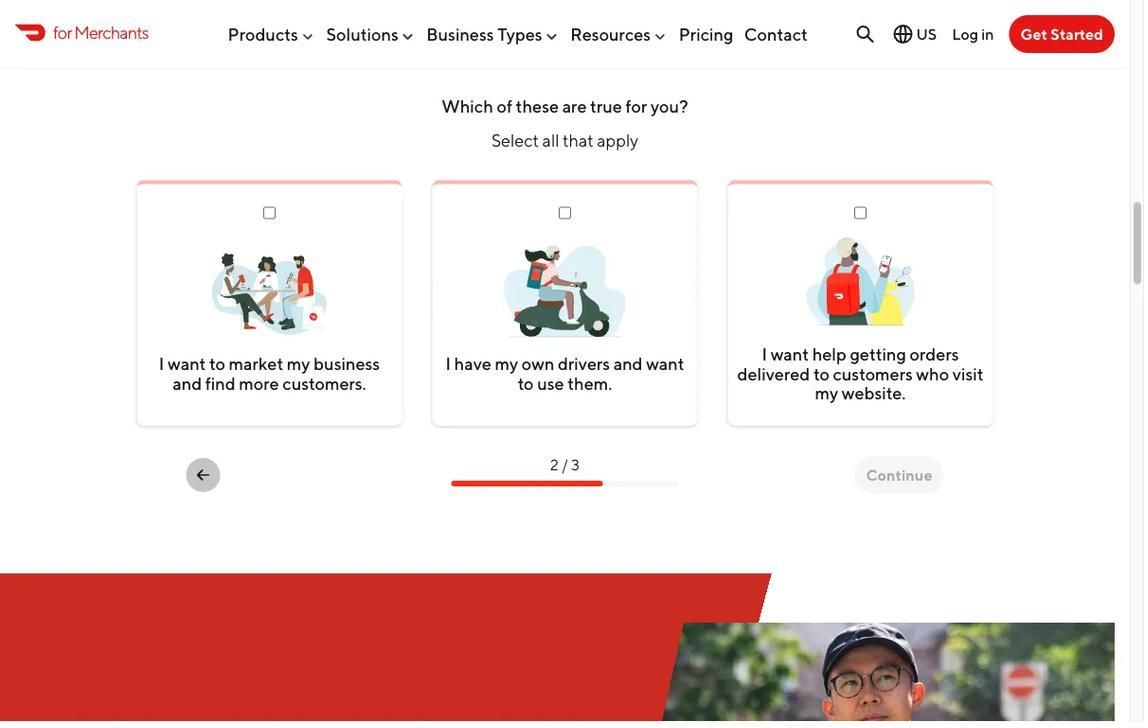 Task type: vqa. For each thing, say whether or not it's contained in the screenshot.
want
yes



Task type: describe. For each thing, give the bounding box(es) containing it.
you?
[[651, 95, 688, 116]]

apply
[[597, 130, 638, 151]]

visit
[[952, 364, 984, 384]]

get started button
[[1009, 15, 1115, 53]]

true
[[590, 95, 622, 116]]

our
[[213, 25, 266, 66]]

want inside 'i have my own drivers and want to use them.'
[[646, 354, 684, 374]]

resources link
[[570, 16, 668, 52]]

i for i want to market my business and find more customers.
[[159, 354, 164, 374]]

get started
[[1020, 25, 1103, 43]]

contact
[[744, 24, 808, 44]]

drivers
[[558, 354, 610, 374]]

go back to previous question. image
[[194, 464, 213, 487]]

use
[[537, 373, 564, 394]]

jonathan poon outside image
[[576, 623, 1115, 723]]

i want to market my business and find more customers.
[[159, 354, 380, 394]]

I have my own drivers and want to use them. checkbox
[[440, 207, 690, 219]]

that
[[563, 130, 594, 151]]

take our short quiz to identify the right solution for you
[[131, 25, 999, 66]]

market
[[229, 354, 283, 374]]

I want help getting orders delivered to customers who visit my website. checkbox
[[735, 207, 985, 219]]

my inside i want help getting orders delivered to customers who visit my website.
[[815, 383, 838, 404]]

i for i have my own drivers and want to use them.
[[446, 354, 451, 374]]

which
[[442, 95, 493, 116]]

own
[[522, 354, 554, 374]]

log
[[952, 25, 978, 43]]

business types
[[426, 24, 542, 44]]

of
[[497, 95, 512, 116]]

customers.
[[282, 373, 366, 394]]

find more customers image
[[207, 229, 332, 354]]

these
[[516, 95, 559, 116]]

i have my own drivers and want to use them.
[[446, 354, 684, 394]]

customers
[[833, 364, 913, 384]]

select
[[491, 130, 539, 151]]

i want help getting orders delivered to customers who visit my website.
[[737, 344, 984, 404]]

2 horizontal spatial for
[[888, 25, 934, 66]]

my inside 'i have my own drivers and want to use them.'
[[495, 354, 518, 374]]

all
[[542, 130, 559, 151]]

the
[[608, 25, 662, 66]]

you
[[941, 25, 999, 66]]

pricing link
[[679, 16, 733, 52]]



Task type: locate. For each thing, give the bounding box(es) containing it.
to left use
[[518, 373, 534, 394]]

2
[[550, 456, 559, 474]]

want for and
[[168, 354, 206, 374]]

and inside 'i have my own drivers and want to use them.'
[[613, 354, 643, 374]]

i inside i want to market my business and find more customers.
[[159, 354, 164, 374]]

3
[[571, 456, 580, 474]]

more
[[239, 373, 279, 394]]

website orders image
[[798, 219, 923, 344]]

getting
[[850, 344, 906, 364]]

products link
[[228, 16, 315, 52]]

1 horizontal spatial and
[[613, 354, 643, 374]]

want inside i want help getting orders delivered to customers who visit my website.
[[771, 344, 809, 364]]

arrow left button
[[186, 458, 220, 492]]

us
[[916, 25, 937, 43]]

them.
[[567, 373, 612, 394]]

2 horizontal spatial want
[[771, 344, 809, 364]]

log in link
[[952, 25, 994, 43]]

help
[[812, 344, 847, 364]]

get
[[1020, 25, 1048, 43]]

/
[[562, 456, 568, 474]]

right
[[669, 25, 745, 66]]

solution
[[752, 25, 881, 66]]

0 horizontal spatial and
[[173, 373, 202, 394]]

business
[[426, 24, 494, 44]]

select all that apply
[[491, 130, 638, 151]]

1 horizontal spatial my
[[495, 354, 518, 374]]

for left log
[[888, 25, 934, 66]]

have
[[454, 354, 491, 374]]

continue
[[866, 466, 932, 484]]

and inside i want to market my business and find more customers.
[[173, 373, 202, 394]]

solutions
[[326, 24, 398, 44]]

products
[[228, 24, 298, 44]]

business
[[314, 354, 380, 374]]

want inside i want to market my business and find more customers.
[[168, 354, 206, 374]]

i left find
[[159, 354, 164, 374]]

want left 'market'
[[168, 354, 206, 374]]

1 horizontal spatial want
[[646, 354, 684, 374]]

to right delivered
[[813, 364, 829, 384]]

2 / 3
[[550, 456, 580, 474]]

2 horizontal spatial i
[[762, 344, 767, 364]]

i left the help
[[762, 344, 767, 364]]

my
[[287, 354, 310, 374], [495, 354, 518, 374], [815, 383, 838, 404]]

and left find
[[173, 373, 202, 394]]

0 horizontal spatial my
[[287, 354, 310, 374]]

who
[[916, 364, 949, 384]]

i inside 'i have my own drivers and want to use them.'
[[446, 354, 451, 374]]

i left the have in the left of the page
[[446, 354, 451, 374]]

and
[[613, 354, 643, 374], [173, 373, 202, 394]]

0 horizontal spatial for
[[53, 22, 72, 42]]

identify
[[477, 25, 601, 66]]

quiz
[[362, 25, 430, 66]]

my left own
[[495, 354, 518, 374]]

short
[[273, 25, 355, 66]]

for right true
[[625, 95, 647, 116]]

to
[[437, 25, 470, 66], [209, 354, 225, 374], [813, 364, 829, 384], [518, 373, 534, 394]]

globe line image
[[892, 23, 914, 45]]

started
[[1051, 25, 1103, 43]]

want right them.
[[646, 354, 684, 374]]

delivered
[[737, 364, 810, 384]]

for merchants link
[[15, 20, 148, 45]]

self delivery image
[[502, 229, 627, 354]]

I want to market my business and find more customers. checkbox
[[144, 207, 394, 219]]

want
[[771, 344, 809, 364], [168, 354, 206, 374], [646, 354, 684, 374]]

my right 'market'
[[287, 354, 310, 374]]

to left 'market'
[[209, 354, 225, 374]]

for
[[53, 22, 72, 42], [888, 25, 934, 66], [625, 95, 647, 116]]

which of these are true for you?
[[442, 95, 688, 116]]

merchants
[[74, 22, 148, 42]]

to inside 'i have my own drivers and want to use them.'
[[518, 373, 534, 394]]

take
[[131, 25, 206, 66]]

0 horizontal spatial want
[[168, 354, 206, 374]]

to right quiz on the left top of page
[[437, 25, 470, 66]]

contact link
[[744, 16, 808, 52]]

i for i want help getting orders delivered to customers who visit my website.
[[762, 344, 767, 364]]

solutions link
[[326, 16, 416, 52]]

for merchants
[[53, 22, 148, 42]]

website.
[[842, 383, 906, 404]]

2 horizontal spatial my
[[815, 383, 838, 404]]

i inside i want help getting orders delivered to customers who visit my website.
[[762, 344, 767, 364]]

orders
[[910, 344, 959, 364]]

business types link
[[426, 16, 559, 52]]

for left merchants
[[53, 22, 72, 42]]

find
[[205, 373, 236, 394]]

i
[[762, 344, 767, 364], [159, 354, 164, 374], [446, 354, 451, 374]]

resources
[[570, 24, 651, 44]]

log in
[[952, 25, 994, 43]]

pricing
[[679, 24, 733, 44]]

types
[[497, 24, 542, 44]]

and right them.
[[613, 354, 643, 374]]

my down the help
[[815, 383, 838, 404]]

my inside i want to market my business and find more customers.
[[287, 354, 310, 374]]

want left the help
[[771, 344, 809, 364]]

0 horizontal spatial i
[[159, 354, 164, 374]]

are
[[562, 95, 587, 116]]

1 horizontal spatial for
[[625, 95, 647, 116]]

want for to
[[771, 344, 809, 364]]

in
[[981, 25, 994, 43]]

continue button
[[855, 456, 944, 494]]

1 horizontal spatial i
[[446, 354, 451, 374]]

to inside i want to market my business and find more customers.
[[209, 354, 225, 374]]

to inside i want help getting orders delivered to customers who visit my website.
[[813, 364, 829, 384]]



